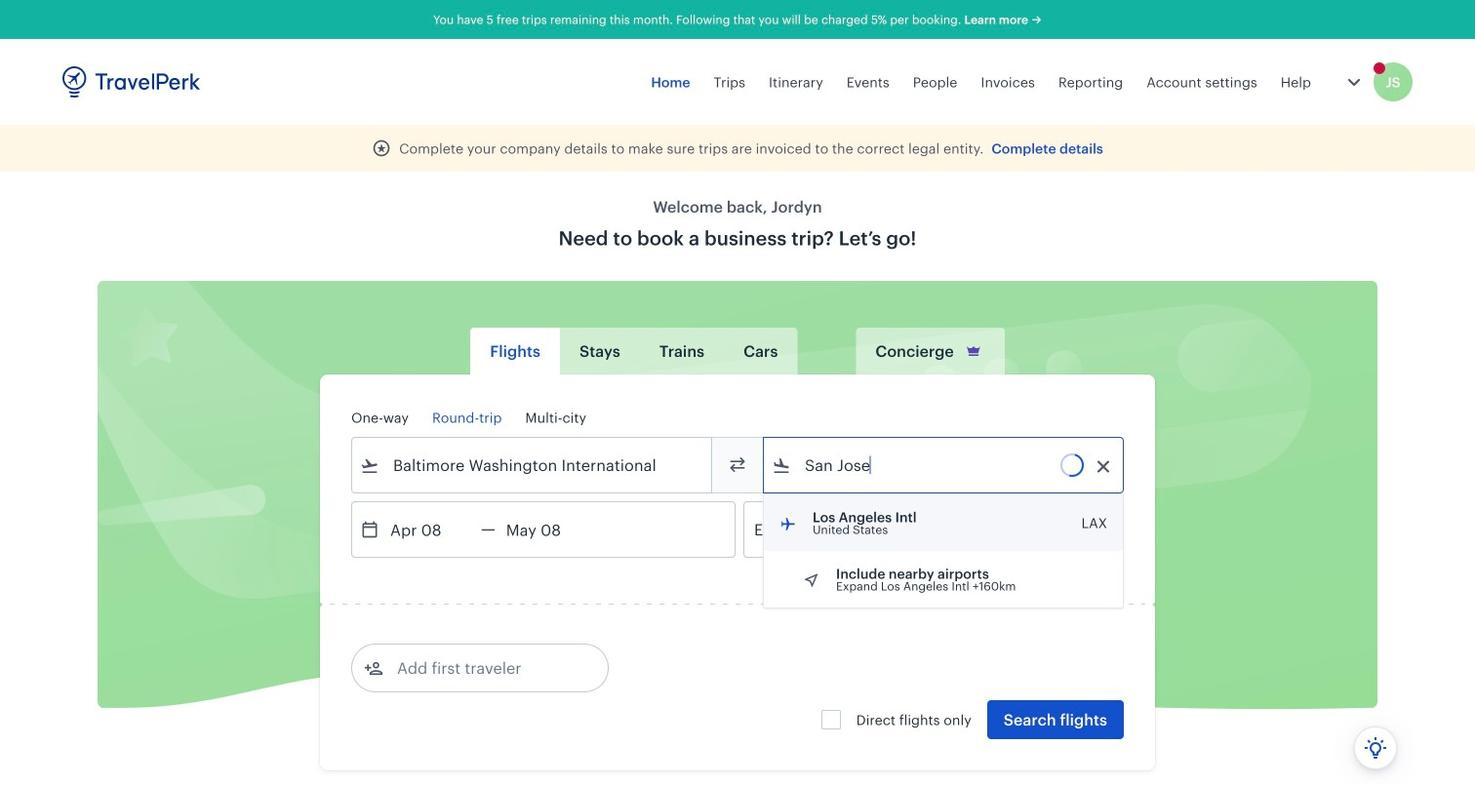 Task type: describe. For each thing, give the bounding box(es) containing it.
Depart text field
[[380, 502, 481, 557]]

To search field
[[791, 450, 1098, 481]]



Task type: locate. For each thing, give the bounding box(es) containing it.
Return text field
[[495, 502, 597, 557]]

Add first traveler search field
[[383, 653, 586, 684]]

From search field
[[380, 450, 686, 481]]



